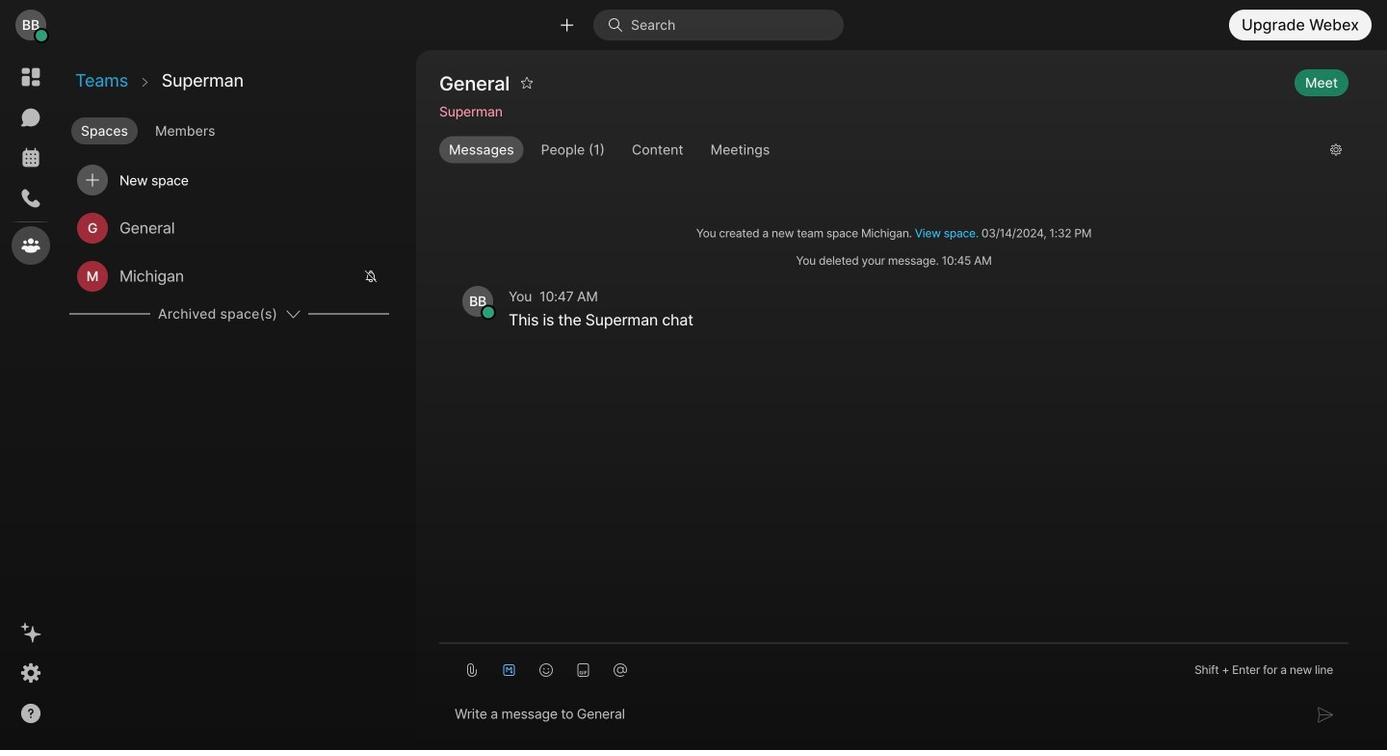 Task type: describe. For each thing, give the bounding box(es) containing it.
michigan, notifications are muted for this space list item
[[69, 252, 389, 301]]

general list item
[[69, 204, 389, 252]]

webex tab list
[[12, 58, 50, 265]]

notifications are muted for this space image
[[364, 270, 378, 283]]

arrow down_16 image
[[285, 306, 301, 322]]

messages list
[[439, 177, 1349, 365]]

message composer toolbar element
[[439, 644, 1349, 689]]



Task type: vqa. For each thing, say whether or not it's contained in the screenshot.
General list item
yes



Task type: locate. For each thing, give the bounding box(es) containing it.
tab list
[[67, 110, 414, 146]]

list item
[[69, 156, 389, 204]]

navigation
[[0, 50, 62, 750]]

group
[[439, 136, 1315, 163]]



